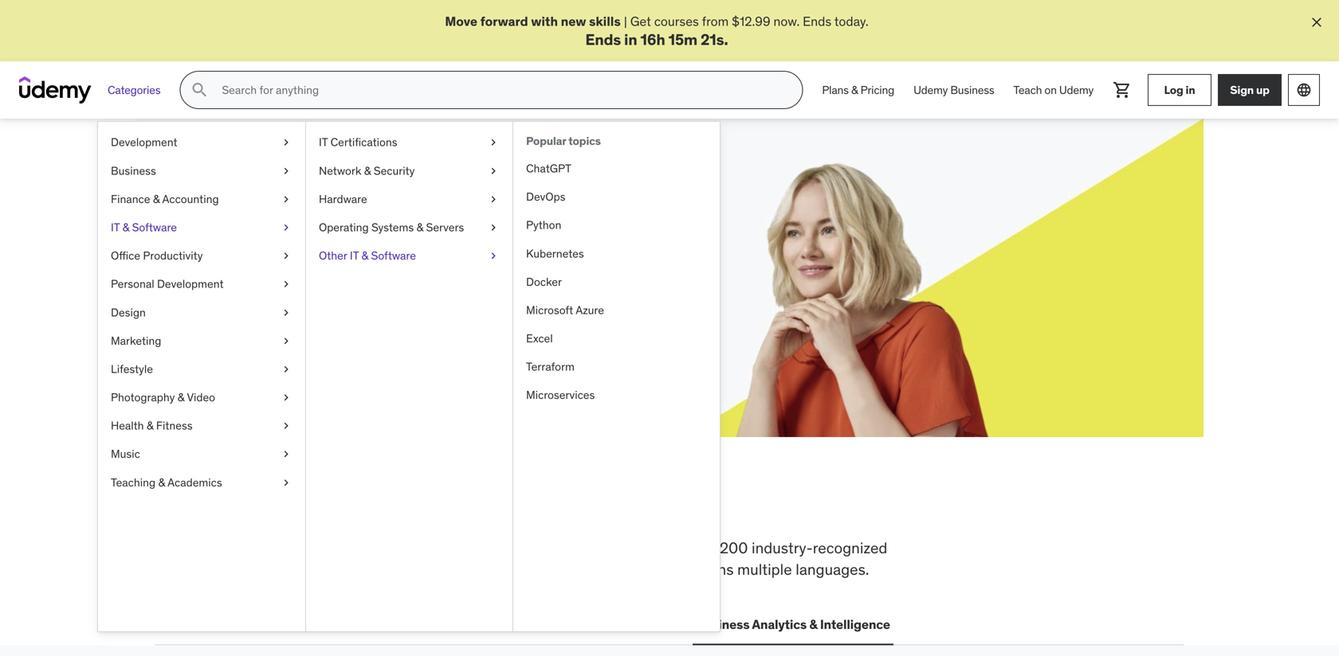 Task type: describe. For each thing, give the bounding box(es) containing it.
xsmall image for network & security
[[487, 163, 500, 179]]

xsmall image for music
[[280, 447, 293, 463]]

close image
[[1309, 14, 1325, 30]]

music link
[[98, 441, 305, 469]]

terraform link
[[513, 353, 720, 382]]

sale
[[257, 246, 281, 262]]

categories button
[[98, 71, 170, 109]]

our
[[250, 560, 272, 579]]

xsmall image for marketing
[[280, 334, 293, 349]]

& for accounting
[[153, 192, 160, 206]]

docker link
[[513, 268, 720, 297]]

popular topics
[[526, 134, 601, 148]]

a
[[366, 228, 373, 244]]

new
[[561, 13, 586, 29]]

hardware
[[319, 192, 367, 206]]

professional
[[486, 560, 569, 579]]

200
[[720, 539, 748, 558]]

xsmall image for design
[[280, 305, 293, 321]]

business analytics & intelligence button
[[693, 606, 894, 644]]

future
[[393, 188, 471, 221]]

devops link
[[513, 183, 720, 211]]

udemy business link
[[904, 71, 1004, 109]]

udemy image
[[19, 77, 92, 104]]

operating systems & servers link
[[306, 214, 513, 242]]

covering critical workplace skills to technical topics, including prep content for over 200 industry-recognized certifications, our catalog supports well-rounded professional development and spans multiple languages.
[[155, 539, 888, 579]]

Search for anything text field
[[219, 77, 783, 104]]

1 as from the left
[[436, 228, 449, 244]]

pricing
[[861, 83, 895, 97]]

in inside 'move forward with new skills | get courses from $12.99 now. ends today. ends in 16h 15m 21s .'
[[624, 30, 637, 49]]

0 vertical spatial software
[[132, 220, 177, 235]]

health
[[111, 419, 144, 433]]

multiple
[[738, 560, 792, 579]]

office
[[111, 249, 140, 263]]

today. inside skills for your future expand your potential with a course for as little as $12.99. sale ends today.
[[315, 246, 349, 262]]

& for pricing
[[851, 83, 858, 97]]

security
[[374, 164, 415, 178]]

it & software link
[[98, 214, 305, 242]]

xsmall image for photography & video
[[280, 390, 293, 406]]

hardware link
[[306, 185, 513, 214]]

udemy inside "link"
[[1059, 83, 1094, 97]]

need
[[419, 486, 496, 528]]

$12.99.
[[212, 246, 253, 262]]

& inside button
[[810, 617, 818, 633]]

potential
[[286, 228, 336, 244]]

design
[[111, 306, 146, 320]]

teach on udemy
[[1014, 83, 1094, 97]]

photography
[[111, 391, 175, 405]]

xsmall image for office productivity
[[280, 248, 293, 264]]

teaching & academics link
[[98, 469, 305, 497]]

& for video
[[178, 391, 184, 405]]

courses
[[654, 13, 699, 29]]

finance & accounting
[[111, 192, 219, 206]]

other it & software
[[319, 249, 416, 263]]

microsoft azure
[[526, 303, 604, 318]]

2 horizontal spatial business
[[951, 83, 995, 97]]

excel link
[[513, 325, 720, 353]]

0 horizontal spatial ends
[[586, 30, 621, 49]]

log
[[1164, 83, 1184, 97]]

xsmall image for teaching & academics
[[280, 475, 293, 491]]

topics,
[[460, 539, 505, 558]]

workplace
[[268, 539, 338, 558]]

devops
[[526, 190, 566, 204]]

it for "it & software" link
[[111, 220, 120, 235]]

xsmall image for it certifications
[[487, 135, 500, 151]]

music
[[111, 447, 140, 462]]

it certifications for it certifications button
[[286, 617, 381, 633]]

sign
[[1230, 83, 1254, 97]]

other it & software link
[[306, 242, 513, 270]]

xsmall image for it & software
[[280, 220, 293, 236]]

for for workplace
[[665, 539, 684, 558]]

& for security
[[364, 164, 371, 178]]

xsmall image for personal development
[[280, 277, 293, 292]]

kubernetes
[[526, 247, 584, 261]]

0 horizontal spatial your
[[258, 228, 283, 244]]

move forward with new skills | get courses from $12.99 now. ends today. ends in 16h 15m 21s .
[[445, 13, 869, 49]]

recognized
[[813, 539, 888, 558]]

0 horizontal spatial for
[[288, 188, 326, 221]]

fitness
[[156, 419, 193, 433]]

design link
[[98, 299, 305, 327]]

kubernetes link
[[513, 240, 720, 268]]

up
[[1256, 83, 1270, 97]]

covering
[[155, 539, 215, 558]]

photography & video link
[[98, 384, 305, 412]]

marketing link
[[98, 327, 305, 356]]

languages.
[[796, 560, 869, 579]]

xsmall image for operating systems & servers
[[487, 220, 500, 236]]

0 vertical spatial development
[[111, 135, 177, 150]]

office productivity
[[111, 249, 203, 263]]

it right other
[[350, 249, 359, 263]]

& for academics
[[158, 476, 165, 490]]

xsmall image for finance & accounting
[[280, 192, 293, 207]]

sign up link
[[1218, 74, 1282, 106]]

|
[[624, 13, 627, 29]]

xsmall image for business
[[280, 163, 293, 179]]

content
[[609, 539, 661, 558]]

other it & software element
[[513, 122, 720, 632]]

business analytics & intelligence
[[696, 617, 890, 633]]

udemy business
[[914, 83, 995, 97]]

finance
[[111, 192, 150, 206]]

plans & pricing
[[822, 83, 895, 97]]

on
[[1045, 83, 1057, 97]]

catalog
[[276, 560, 326, 579]]

it for it certifications button
[[286, 617, 297, 633]]

with inside 'move forward with new skills | get courses from $12.99 now. ends today. ends in 16h 15m 21s .'
[[531, 13, 558, 29]]

microsoft
[[526, 303, 573, 318]]

& down a
[[362, 249, 368, 263]]

teaching
[[111, 476, 156, 490]]

course
[[376, 228, 415, 244]]

from
[[702, 13, 729, 29]]

and
[[665, 560, 690, 579]]

skills inside covering critical workplace skills to technical topics, including prep content for over 200 industry-recognized certifications, our catalog supports well-rounded professional development and spans multiple languages.
[[341, 539, 375, 558]]



Task type: locate. For each thing, give the bounding box(es) containing it.
to
[[378, 539, 392, 558]]

xsmall image inside "it & software" link
[[280, 220, 293, 236]]

0 horizontal spatial with
[[339, 228, 363, 244]]

health & fitness
[[111, 419, 193, 433]]

1 horizontal spatial software
[[371, 249, 416, 263]]

as
[[436, 228, 449, 244], [481, 228, 494, 244]]

python
[[526, 218, 562, 233]]

it certifications up network & security
[[319, 135, 397, 150]]

ends right now.
[[803, 13, 832, 29]]

ends
[[284, 246, 312, 262]]

xsmall image inside the teaching & academics link
[[280, 475, 293, 491]]

2 horizontal spatial in
[[1186, 83, 1195, 97]]

your up a
[[330, 188, 388, 221]]

it certifications
[[319, 135, 397, 150], [286, 617, 381, 633]]

1 horizontal spatial for
[[418, 228, 433, 244]]

in right log
[[1186, 83, 1195, 97]]

communication button
[[579, 606, 680, 644]]

shopping cart with 0 items image
[[1113, 81, 1132, 100]]

photography & video
[[111, 391, 215, 405]]

certifications for 'it certifications' link
[[331, 135, 397, 150]]

prep
[[574, 539, 606, 558]]

for for your
[[418, 228, 433, 244]]

chatgpt link
[[513, 155, 720, 183]]

submit search image
[[190, 81, 209, 100]]

including
[[509, 539, 571, 558]]

udemy right on
[[1059, 83, 1094, 97]]

python link
[[513, 211, 720, 240]]

2 vertical spatial for
[[665, 539, 684, 558]]

it certifications button
[[283, 606, 384, 644]]

operating systems & servers
[[319, 220, 464, 235]]

popular
[[526, 134, 566, 148]]

it up the network
[[319, 135, 328, 150]]

0 vertical spatial for
[[288, 188, 326, 221]]

1 vertical spatial skills
[[264, 486, 350, 528]]

with left a
[[339, 228, 363, 244]]

0 horizontal spatial udemy
[[914, 83, 948, 97]]

& left security at the left
[[364, 164, 371, 178]]

xsmall image inside network & security link
[[487, 163, 500, 179]]

supports
[[330, 560, 390, 579]]

science
[[516, 617, 563, 633]]

well-
[[393, 560, 426, 579]]

it certifications inside button
[[286, 617, 381, 633]]

2 vertical spatial skills
[[341, 539, 375, 558]]

health & fitness link
[[98, 412, 305, 441]]

0 horizontal spatial in
[[502, 486, 533, 528]]

xsmall image inside office productivity link
[[280, 248, 293, 264]]

xsmall image inside development link
[[280, 135, 293, 151]]

& right health
[[147, 419, 153, 433]]

xsmall image inside personal development link
[[280, 277, 293, 292]]

development down 'categories' dropdown button
[[111, 135, 177, 150]]

it for 'it certifications' link
[[319, 135, 328, 150]]

spans
[[694, 560, 734, 579]]

other
[[319, 249, 347, 263]]

teaching & academics
[[111, 476, 222, 490]]

place
[[602, 486, 685, 528]]

& right finance
[[153, 192, 160, 206]]

academics
[[168, 476, 222, 490]]

development for personal
[[157, 277, 224, 292]]

it certifications link
[[306, 129, 513, 157]]

certifications for it certifications button
[[300, 617, 381, 633]]

as left little
[[436, 228, 449, 244]]

& right teaching
[[158, 476, 165, 490]]

finance & accounting link
[[98, 185, 305, 214]]

1 horizontal spatial ends
[[803, 13, 832, 29]]

0 vertical spatial certifications
[[331, 135, 397, 150]]

skills up the supports at bottom left
[[341, 539, 375, 558]]

xsmall image inside marketing link
[[280, 334, 293, 349]]

udemy
[[914, 83, 948, 97], [1059, 83, 1094, 97]]

0 horizontal spatial today.
[[315, 246, 349, 262]]

plans & pricing link
[[813, 71, 904, 109]]

it certifications down the supports at bottom left
[[286, 617, 381, 633]]

certifications,
[[155, 560, 247, 579]]

skills up workplace
[[264, 486, 350, 528]]

data science
[[485, 617, 563, 633]]

0 vertical spatial business
[[951, 83, 995, 97]]

teach on udemy link
[[1004, 71, 1103, 109]]

today.
[[835, 13, 869, 29], [315, 246, 349, 262]]

lifestyle
[[111, 362, 153, 377]]

marketing
[[111, 334, 161, 348]]

xsmall image inside lifestyle link
[[280, 362, 293, 378]]

2 vertical spatial business
[[696, 617, 750, 633]]

1 vertical spatial certifications
[[300, 617, 381, 633]]

data
[[485, 617, 513, 633]]

1 vertical spatial business
[[111, 164, 156, 178]]

0 vertical spatial with
[[531, 13, 558, 29]]

xsmall image inside other it & software link
[[487, 248, 500, 264]]

0 vertical spatial skills
[[589, 13, 621, 29]]

1 horizontal spatial with
[[531, 13, 558, 29]]

personal development
[[111, 277, 224, 292]]

& up 'office'
[[122, 220, 129, 235]]

$12.99
[[732, 13, 771, 29]]

web development button
[[155, 606, 270, 644]]

development right the web
[[188, 617, 267, 633]]

your up sale
[[258, 228, 283, 244]]

excel
[[526, 332, 553, 346]]

operating
[[319, 220, 369, 235]]

in down '|'
[[624, 30, 637, 49]]

0 horizontal spatial software
[[132, 220, 177, 235]]

today. right now.
[[835, 13, 869, 29]]

0 vertical spatial in
[[624, 30, 637, 49]]

web development
[[158, 617, 267, 633]]

.
[[724, 30, 728, 49]]

0 vertical spatial it certifications
[[319, 135, 397, 150]]

skills
[[212, 188, 284, 221]]

xsmall image for lifestyle
[[280, 362, 293, 378]]

business for business
[[111, 164, 156, 178]]

it up 'office'
[[111, 220, 120, 235]]

xsmall image inside 'operating systems & servers' link
[[487, 220, 500, 236]]

communication
[[582, 617, 677, 633]]

plans
[[822, 83, 849, 97]]

1 vertical spatial for
[[418, 228, 433, 244]]

systems
[[372, 220, 414, 235]]

microservices link
[[513, 382, 720, 410]]

microservices
[[526, 388, 595, 403]]

1 horizontal spatial in
[[624, 30, 637, 49]]

over
[[687, 539, 716, 558]]

development inside button
[[188, 617, 267, 633]]

xsmall image for other it & software
[[487, 248, 500, 264]]

xsmall image inside 'it certifications' link
[[487, 135, 500, 151]]

2 horizontal spatial for
[[665, 539, 684, 558]]

skills inside 'move forward with new skills | get courses from $12.99 now. ends today. ends in 16h 15m 21s .'
[[589, 13, 621, 29]]

& left 'servers' at the top left of page
[[417, 220, 423, 235]]

16h 15m 21s
[[641, 30, 724, 49]]

1 vertical spatial with
[[339, 228, 363, 244]]

video
[[187, 391, 215, 405]]

with
[[531, 13, 558, 29], [339, 228, 363, 244]]

sign up
[[1230, 83, 1270, 97]]

ends down "new"
[[586, 30, 621, 49]]

in up including
[[502, 486, 533, 528]]

it down catalog
[[286, 617, 297, 633]]

1 horizontal spatial today.
[[835, 13, 869, 29]]

1 vertical spatial software
[[371, 249, 416, 263]]

xsmall image
[[487, 135, 500, 151], [280, 163, 293, 179], [487, 163, 500, 179], [280, 192, 293, 207], [487, 248, 500, 264], [280, 362, 293, 378], [280, 475, 293, 491]]

1 vertical spatial it certifications
[[286, 617, 381, 633]]

choose a language image
[[1296, 82, 1312, 98]]

you
[[356, 486, 413, 528]]

all the skills you need in one place
[[155, 486, 685, 528]]

2 vertical spatial development
[[188, 617, 267, 633]]

ends
[[803, 13, 832, 29], [586, 30, 621, 49]]

for up 'and'
[[665, 539, 684, 558]]

business left teach
[[951, 83, 995, 97]]

business down spans
[[696, 617, 750, 633]]

1 vertical spatial development
[[157, 277, 224, 292]]

it certifications for 'it certifications' link
[[319, 135, 397, 150]]

business link
[[98, 157, 305, 185]]

forward
[[480, 13, 528, 29]]

personal
[[111, 277, 154, 292]]

0 vertical spatial your
[[330, 188, 388, 221]]

it inside button
[[286, 617, 297, 633]]

development
[[573, 560, 661, 579]]

xsmall image inside "hardware" link
[[487, 192, 500, 207]]

software down the course
[[371, 249, 416, 263]]

software
[[132, 220, 177, 235], [371, 249, 416, 263]]

development down office productivity link
[[157, 277, 224, 292]]

get
[[630, 13, 651, 29]]

certifications up network & security
[[331, 135, 397, 150]]

with left "new"
[[531, 13, 558, 29]]

0 horizontal spatial business
[[111, 164, 156, 178]]

productivity
[[143, 249, 203, 263]]

xsmall image
[[280, 135, 293, 151], [487, 192, 500, 207], [280, 220, 293, 236], [487, 220, 500, 236], [280, 248, 293, 264], [280, 277, 293, 292], [280, 305, 293, 321], [280, 334, 293, 349], [280, 390, 293, 406], [280, 419, 293, 434], [280, 447, 293, 463]]

udemy right pricing
[[914, 83, 948, 97]]

xsmall image for development
[[280, 135, 293, 151]]

certifications down the supports at bottom left
[[300, 617, 381, 633]]

leadership button
[[397, 606, 469, 644]]

industry-
[[752, 539, 813, 558]]

1 vertical spatial today.
[[315, 246, 349, 262]]

& right analytics
[[810, 617, 818, 633]]

the
[[207, 486, 258, 528]]

now.
[[774, 13, 800, 29]]

skills left '|'
[[589, 13, 621, 29]]

1 horizontal spatial udemy
[[1059, 83, 1094, 97]]

development for web
[[188, 617, 267, 633]]

rounded
[[426, 560, 483, 579]]

xsmall image inside the photography & video 'link'
[[280, 390, 293, 406]]

xsmall image inside design 'link'
[[280, 305, 293, 321]]

xsmall image inside music link
[[280, 447, 293, 463]]

1 horizontal spatial your
[[330, 188, 388, 221]]

xsmall image inside finance & accounting 'link'
[[280, 192, 293, 207]]

& for software
[[122, 220, 129, 235]]

& right the 'plans'
[[851, 83, 858, 97]]

& inside 'link'
[[178, 391, 184, 405]]

business for business analytics & intelligence
[[696, 617, 750, 633]]

1 horizontal spatial as
[[481, 228, 494, 244]]

for right the course
[[418, 228, 433, 244]]

personal development link
[[98, 270, 305, 299]]

& inside 'link'
[[153, 192, 160, 206]]

for inside covering critical workplace skills to technical topics, including prep content for over 200 industry-recognized certifications, our catalog supports well-rounded professional development and spans multiple languages.
[[665, 539, 684, 558]]

development
[[111, 135, 177, 150], [157, 277, 224, 292], [188, 617, 267, 633]]

0 horizontal spatial as
[[436, 228, 449, 244]]

xsmall image for health & fitness
[[280, 419, 293, 434]]

today. down potential
[[315, 246, 349, 262]]

xsmall image for hardware
[[487, 192, 500, 207]]

& for fitness
[[147, 419, 153, 433]]

lifestyle link
[[98, 356, 305, 384]]

2 vertical spatial in
[[502, 486, 533, 528]]

1 horizontal spatial business
[[696, 617, 750, 633]]

xsmall image inside health & fitness link
[[280, 419, 293, 434]]

analytics
[[752, 617, 807, 633]]

today. inside 'move forward with new skills | get courses from $12.99 now. ends today. ends in 16h 15m 21s .'
[[835, 13, 869, 29]]

2 as from the left
[[481, 228, 494, 244]]

business inside button
[[696, 617, 750, 633]]

1 vertical spatial in
[[1186, 83, 1195, 97]]

with inside skills for your future expand your potential with a course for as little as $12.99. sale ends today.
[[339, 228, 363, 244]]

certifications inside button
[[300, 617, 381, 633]]

2 udemy from the left
[[1059, 83, 1094, 97]]

business up finance
[[111, 164, 156, 178]]

software up office productivity
[[132, 220, 177, 235]]

teach
[[1014, 83, 1042, 97]]

for up potential
[[288, 188, 326, 221]]

1 vertical spatial your
[[258, 228, 283, 244]]

xsmall image inside business link
[[280, 163, 293, 179]]

1 udemy from the left
[[914, 83, 948, 97]]

& left video
[[178, 391, 184, 405]]

as right little
[[481, 228, 494, 244]]

0 vertical spatial today.
[[835, 13, 869, 29]]



Task type: vqa. For each thing, say whether or not it's contained in the screenshot.
BUSINESS inside the button
yes



